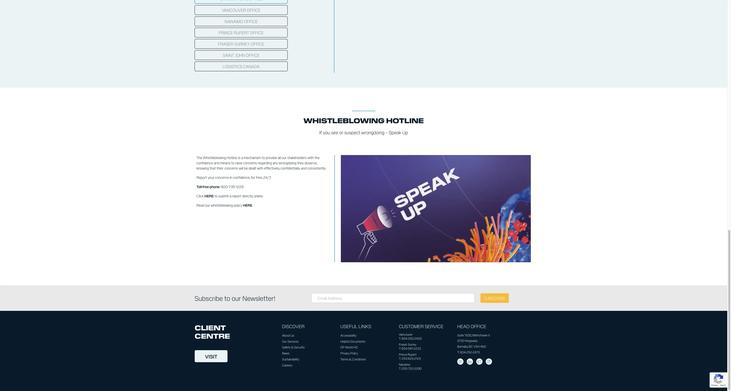 Task type: locate. For each thing, give the bounding box(es) containing it.
1 horizontal spatial &
[[349, 357, 352, 361]]

fraser up 604-581-2233 link on the bottom of the page
[[399, 342, 408, 346]]

0 horizontal spatial and
[[214, 161, 220, 165]]

accessibility link
[[341, 333, 387, 338]]

confidentially
[[281, 166, 301, 170]]

to right subscribe
[[225, 294, 230, 302]]

1 horizontal spatial with
[[308, 155, 314, 160]]

vancouver for vancouver t : 604-252-2420 fraser surrey t : 604-581-2233 prince rupert t : 250-624-2124 nanaimo t : 250-722-2290
[[399, 332, 413, 336]]

250-
[[402, 357, 408, 360], [402, 367, 408, 370]]

fraser inside vancouver t : 604-252-2420 fraser surrey t : 604-581-2233 prince rupert t : 250-624-2124 nanaimo t : 250-722-2290
[[399, 342, 408, 346]]

t left 581-
[[399, 347, 401, 350]]

1 horizontal spatial 252-
[[467, 350, 473, 354]]

here right the click
[[205, 194, 214, 198]]

here link
[[205, 194, 214, 198], [243, 203, 252, 207]]

confidence,
[[233, 175, 250, 180]]

1 250- from the top
[[402, 357, 408, 360]]

vancouver inside "button"
[[222, 7, 246, 12]]

to left raise
[[231, 161, 235, 165]]

0 vertical spatial hotline
[[387, 116, 424, 125]]

saint john office
[[223, 53, 260, 58]]

careers link
[[282, 363, 329, 368]]

1 horizontal spatial prince
[[399, 352, 407, 356]]

0 vertical spatial fraser
[[218, 41, 234, 46]]

0 horizontal spatial a
[[230, 194, 232, 198]]

0 vertical spatial rupert
[[234, 30, 249, 35]]

surrey
[[234, 41, 250, 46], [408, 342, 417, 346]]

0 horizontal spatial surrey
[[234, 41, 250, 46]]

1 vertical spatial surrey
[[408, 342, 417, 346]]

0 horizontal spatial prince
[[219, 30, 233, 35]]

2 250- from the top
[[402, 367, 408, 370]]

: left 604-252-2420 link
[[401, 337, 401, 340]]

0 horizontal spatial fraser
[[218, 41, 234, 46]]

our right read
[[205, 203, 210, 207]]

sustainability
[[282, 357, 299, 361]]

1 horizontal spatial our
[[232, 294, 241, 302]]

1 vertical spatial hotline
[[227, 155, 237, 160]]

main content
[[0, 0, 728, 88]]

0 vertical spatial whistleblowing
[[304, 116, 385, 125]]

nanaimo up 722-
[[399, 362, 411, 366]]

office up fraser surrey office button
[[250, 30, 264, 35]]

vancouver inside vancouver t : 604-252-2420 fraser surrey t : 604-581-2233 prince rupert t : 250-624-2124 nanaimo t : 250-722-2290
[[399, 332, 413, 336]]

0 horizontal spatial 252-
[[408, 337, 415, 340]]

here down directly
[[243, 203, 252, 207]]

,
[[468, 345, 469, 348]]

1 vertical spatial and
[[301, 166, 307, 170]]

0 horizontal spatial rupert
[[234, 30, 249, 35]]

click
[[197, 194, 204, 198]]

fraser up saint
[[218, 41, 234, 46]]

0 vertical spatial surrey
[[234, 41, 250, 46]]

rupert up fraser surrey office button
[[234, 30, 249, 35]]

here link for to submit a report directly online.
[[205, 194, 214, 198]]

that
[[210, 166, 216, 170]]

report your concerns in confidence, for free, 24/7.
[[197, 175, 271, 180]]

kingsway
[[466, 339, 478, 343]]

1 vertical spatial nanaimo
[[399, 362, 411, 366]]

0 vertical spatial 252-
[[408, 337, 415, 340]]

prince down nanaimo office at the left of the page
[[219, 30, 233, 35]]

3 t from the top
[[399, 357, 401, 360]]

the
[[197, 155, 202, 160]]

in
[[230, 175, 232, 180]]

saint
[[223, 53, 234, 58]]

be
[[244, 166, 248, 170]]

concerns left in
[[215, 175, 229, 180]]

0 vertical spatial prince
[[219, 30, 233, 35]]

rupert inside vancouver t : 604-252-2420 fraser surrey t : 604-581-2233 prince rupert t : 250-624-2124 nanaimo t : 250-722-2290
[[408, 352, 417, 356]]

0 horizontal spatial our
[[205, 203, 210, 207]]

0 horizontal spatial here
[[205, 194, 214, 198]]

2 vertical spatial concerns
[[215, 175, 229, 180]]

& right terms
[[349, 357, 352, 361]]

604-
[[402, 337, 408, 340], [402, 347, 408, 350], [460, 350, 467, 354]]

0 horizontal spatial wrongdoing
[[279, 161, 297, 165]]

whistleblowing
[[211, 203, 233, 207]]

1 vertical spatial vancouver
[[399, 332, 413, 336]]

1 horizontal spatial here link
[[243, 203, 252, 207]]

their
[[217, 166, 224, 170]]

0 horizontal spatial vancouver
[[222, 7, 246, 12]]

252- up 604-581-2233 link on the bottom of the page
[[408, 337, 415, 340]]

: left 624-
[[401, 357, 401, 360]]

office
[[247, 7, 261, 12], [244, 19, 258, 24], [250, 30, 264, 35], [251, 41, 265, 46], [246, 53, 260, 58], [471, 323, 487, 329]]

0 horizontal spatial hotline
[[227, 155, 237, 160]]

1 vertical spatial wrongdoing
[[279, 161, 297, 165]]

hotline left is
[[227, 155, 237, 160]]

1 vertical spatial here
[[243, 203, 252, 207]]

a left report
[[230, 194, 232, 198]]

nanaimo up the prince rupert office
[[225, 19, 243, 24]]

4 : from the top
[[401, 367, 401, 370]]

whistleblowing
[[304, 116, 385, 125], [203, 155, 226, 160]]

about
[[282, 333, 290, 337]]

0 vertical spatial our
[[282, 155, 287, 160]]

helpful
[[341, 339, 350, 343]]

visit
[[205, 353, 218, 359]]

raise
[[235, 161, 243, 165]]

a right is
[[241, 155, 243, 160]]

vancouver office button
[[195, 5, 288, 15]]

1 horizontal spatial here
[[243, 203, 252, 207]]

252- inside vancouver t : 604-252-2420 fraser surrey t : 604-581-2233 prince rupert t : 250-624-2124 nanaimo t : 250-722-2290
[[408, 337, 415, 340]]

click here to submit a report directly online.
[[197, 194, 264, 198]]

: left 722-
[[401, 367, 401, 370]]

1 vertical spatial &
[[349, 357, 352, 361]]

customer
[[399, 323, 424, 329]]

0 vertical spatial and
[[214, 161, 220, 165]]

vancouver up nanaimo office at the left of the page
[[222, 7, 246, 12]]

a inside the whistleblowing hotline is a mechanism to provide all our stakeholders with the confidence and means to raise concerns regarding any wrongdoing they observe, knowing that their concerns will be dealt with effectively, confidentially and consistently.
[[241, 155, 243, 160]]

read our whistleblowing policy here
[[197, 203, 252, 207]]

office up nanaimo office button
[[247, 7, 261, 12]]

suspect
[[345, 129, 361, 135]]

1 vertical spatial rupert
[[408, 352, 417, 356]]

our
[[282, 339, 287, 343]]

news
[[282, 351, 290, 355]]

wrongdoing up confidentially at the left
[[279, 161, 297, 165]]

whistleblowing up that
[[203, 155, 226, 160]]

with down regarding
[[257, 166, 264, 170]]

0 horizontal spatial here link
[[205, 194, 214, 198]]

prince
[[219, 30, 233, 35], [399, 352, 407, 356]]

rupert up 250-624-2124 "link"
[[408, 352, 417, 356]]

t:
[[458, 350, 460, 354]]

vancouver
[[222, 7, 246, 12], [399, 332, 413, 336]]

1 vertical spatial with
[[257, 166, 264, 170]]

0 vertical spatial 250-
[[402, 357, 408, 360]]

our right all
[[282, 155, 287, 160]]

and down they
[[301, 166, 307, 170]]

subscribe
[[195, 294, 223, 302]]

is
[[238, 155, 241, 160]]

here link right the click
[[205, 194, 214, 198]]

prince up 250-624-2124 "link"
[[399, 352, 407, 356]]

surrey down prince rupert office 'button'
[[234, 41, 250, 46]]

1 vertical spatial fraser
[[399, 342, 408, 346]]

0 vertical spatial &
[[291, 345, 294, 349]]

1 vertical spatial a
[[230, 194, 232, 198]]

1 horizontal spatial a
[[241, 155, 243, 160]]

concerns up dealt
[[243, 161, 257, 165]]

1 horizontal spatial wrongdoing
[[362, 129, 385, 135]]

concerns down the means at the top
[[224, 166, 238, 170]]

conditions
[[352, 357, 366, 361]]

0 vertical spatial vancouver
[[222, 7, 246, 12]]

about us our services safety & security news sustainability careers
[[282, 333, 305, 367]]

surrey inside vancouver t : 604-252-2420 fraser surrey t : 604-581-2233 prince rupert t : 250-624-2124 nanaimo t : 250-722-2290
[[408, 342, 417, 346]]

581-
[[408, 347, 414, 350]]

604- inside suite 1500, metrotower ii 4720 kingsway burnaby , bc v5h 4n2 t: 604-252-2473
[[460, 350, 467, 354]]

to
[[262, 155, 265, 160], [231, 161, 235, 165], [215, 194, 218, 198], [225, 294, 230, 302]]

and up their
[[214, 161, 220, 165]]

0 vertical spatial nanaimo
[[225, 19, 243, 24]]

surrey up 604-581-2233 link on the bottom of the page
[[408, 342, 417, 346]]

1 horizontal spatial vancouver
[[399, 332, 413, 336]]

2 t from the top
[[399, 347, 401, 350]]

newsletter!
[[243, 294, 276, 302]]

2 : from the top
[[401, 347, 401, 350]]

consistently.
[[308, 166, 326, 170]]

2420
[[415, 337, 422, 340]]

0 horizontal spatial &
[[291, 345, 294, 349]]

2233
[[414, 347, 421, 350]]

the
[[315, 155, 320, 160]]

our services link
[[282, 339, 329, 344]]

our
[[282, 155, 287, 160], [205, 203, 210, 207], [232, 294, 241, 302]]

0 horizontal spatial nanaimo
[[225, 19, 243, 24]]

hotline up up
[[387, 116, 424, 125]]

report
[[197, 175, 207, 180]]

you
[[323, 129, 330, 135]]

1 vertical spatial 252-
[[467, 350, 473, 354]]

for
[[251, 175, 255, 180]]

wrongdoing inside the whistleblowing hotline is a mechanism to provide all our stakeholders with the confidence and means to raise concerns regarding any wrongdoing they observe, knowing that their concerns will be dealt with effectively, confidentially and consistently.
[[279, 161, 297, 165]]

our left newsletter!
[[232, 294, 241, 302]]

wrongdoing left –
[[362, 129, 385, 135]]

1 horizontal spatial nanaimo
[[399, 362, 411, 366]]

1 vertical spatial here link
[[243, 203, 252, 207]]

0 vertical spatial a
[[241, 155, 243, 160]]

250- down 624-
[[402, 367, 408, 370]]

hotline inside the whistleblowing hotline is a mechanism to provide all our stakeholders with the confidence and means to raise concerns regarding any wrongdoing they observe, knowing that their concerns will be dealt with effectively, confidentially and consistently.
[[227, 155, 237, 160]]

online.
[[254, 194, 264, 198]]

24/7.
[[263, 175, 271, 180]]

submit
[[219, 194, 229, 198]]

t
[[399, 337, 401, 340], [399, 347, 401, 350], [399, 357, 401, 360], [399, 367, 401, 370]]

here link down directly
[[243, 203, 252, 207]]

privacy
[[341, 351, 350, 355]]

1 horizontal spatial surrey
[[408, 342, 417, 346]]

604- right t:
[[460, 350, 467, 354]]

a for is
[[241, 155, 243, 160]]

: left 581-
[[401, 347, 401, 350]]

subscribe to our newsletter!
[[195, 294, 276, 302]]

1 vertical spatial prince
[[399, 352, 407, 356]]

provide
[[266, 155, 277, 160]]

1 horizontal spatial and
[[301, 166, 307, 170]]

report
[[232, 194, 242, 198]]

735-
[[229, 184, 236, 189]]

means
[[220, 161, 231, 165]]

1 horizontal spatial fraser
[[399, 342, 408, 346]]

vancouver up 604-252-2420 link
[[399, 332, 413, 336]]

t left 604-252-2420 link
[[399, 337, 401, 340]]

1 vertical spatial 250-
[[402, 367, 408, 370]]

2 horizontal spatial our
[[282, 155, 287, 160]]

whistleblowing up or
[[304, 116, 385, 125]]

604- up 624-
[[402, 347, 408, 350]]

if you see or suspect wrongdoing – speak up
[[320, 129, 408, 135]]

nanaimo
[[225, 19, 243, 24], [399, 362, 411, 366]]

1 horizontal spatial rupert
[[408, 352, 417, 356]]

1 vertical spatial whistleblowing
[[203, 155, 226, 160]]

policy
[[234, 203, 242, 207]]

safety
[[282, 345, 291, 349]]

252- down bc at the bottom of page
[[467, 350, 473, 354]]

1 t from the top
[[399, 337, 401, 340]]

0 horizontal spatial with
[[257, 166, 264, 170]]

0 vertical spatial here link
[[205, 194, 214, 198]]

250-624-2124 link
[[402, 357, 421, 360]]

0 vertical spatial concerns
[[243, 161, 257, 165]]

with up observe,
[[308, 155, 314, 160]]

fraser
[[218, 41, 234, 46], [399, 342, 408, 346]]

t left 624-
[[399, 357, 401, 360]]

t left 722-
[[399, 367, 401, 370]]

0 horizontal spatial whistleblowing
[[203, 155, 226, 160]]

250- down 581-
[[402, 357, 408, 360]]

0 vertical spatial wrongdoing
[[362, 129, 385, 135]]

wrongdoing
[[362, 129, 385, 135], [279, 161, 297, 165]]

news link
[[282, 351, 329, 356]]

with
[[308, 155, 314, 160], [257, 166, 264, 170]]

& down services
[[291, 345, 294, 349]]

vancouver t : 604-252-2420 fraser surrey t : 604-581-2233 prince rupert t : 250-624-2124 nanaimo t : 250-722-2290
[[399, 332, 422, 370]]

None submit
[[481, 293, 509, 303]]

–
[[386, 129, 388, 135]]



Task type: describe. For each thing, give the bounding box(es) containing it.
604- up 581-
[[402, 337, 408, 340]]

logistics canada button
[[195, 61, 288, 71]]

office down the "vancouver office" at the top left
[[244, 19, 258, 24]]

here link for read our whistleblowing policy here
[[243, 203, 252, 207]]

nanaimo office button
[[195, 16, 288, 26]]

toll-free phone: 800-735-1229
[[197, 184, 244, 189]]

1 vertical spatial concerns
[[224, 166, 238, 170]]

links
[[359, 323, 372, 329]]

useful links
[[341, 323, 372, 329]]

customer service
[[399, 323, 444, 329]]

observe,
[[305, 161, 317, 165]]

centre
[[195, 331, 230, 340]]

canada
[[243, 64, 260, 69]]

vancouver office
[[222, 7, 261, 12]]

604-252-2420 link
[[402, 337, 422, 340]]

up
[[403, 129, 408, 135]]

v5h
[[474, 345, 480, 348]]

see
[[331, 129, 339, 135]]

2124
[[415, 357, 421, 360]]

vancouver for vancouver office
[[222, 7, 246, 12]]

office down prince rupert office 'button'
[[251, 41, 265, 46]]

2473
[[473, 350, 480, 354]]

accessibility helpful documents dp world hq privacy policy terms & conditions
[[341, 333, 366, 361]]

dp world hq link
[[341, 345, 387, 350]]

confidence
[[197, 161, 213, 165]]

client
[[195, 323, 226, 332]]

nanaimo inside button
[[225, 19, 243, 24]]

800-
[[221, 184, 229, 189]]

your
[[208, 175, 215, 180]]

fraser surrey office
[[218, 41, 265, 46]]

directly
[[242, 194, 253, 198]]

world
[[345, 345, 353, 349]]

mechanism
[[244, 155, 261, 160]]

252- inside suite 1500, metrotower ii 4720 kingsway burnaby , bc v5h 4n2 t: 604-252-2473
[[467, 350, 473, 354]]

dp
[[341, 345, 345, 349]]

accessibility
[[341, 333, 357, 337]]

1 horizontal spatial whistleblowing
[[304, 116, 385, 125]]

fraser surrey office button
[[195, 39, 288, 49]]

prince rupert office button
[[195, 27, 288, 37]]

624-
[[408, 357, 415, 360]]

4 t from the top
[[399, 367, 401, 370]]

head office
[[458, 323, 487, 329]]

fraser inside button
[[218, 41, 234, 46]]

3 : from the top
[[401, 357, 401, 360]]

dealt
[[249, 166, 256, 170]]

nanaimo inside vancouver t : 604-252-2420 fraser surrey t : 604-581-2233 prince rupert t : 250-624-2124 nanaimo t : 250-722-2290
[[399, 362, 411, 366]]

surrey inside button
[[234, 41, 250, 46]]

to up regarding
[[262, 155, 265, 160]]

us
[[291, 333, 295, 337]]

1500,
[[465, 333, 472, 337]]

a for submit
[[230, 194, 232, 198]]

0 vertical spatial here
[[205, 194, 214, 198]]

1 : from the top
[[401, 337, 401, 340]]

bc
[[469, 345, 473, 348]]

if
[[320, 129, 322, 135]]

2 vertical spatial our
[[232, 294, 241, 302]]

any
[[273, 161, 278, 165]]

about us link
[[282, 333, 329, 338]]

safety & security link
[[282, 345, 329, 350]]

suite 1500, metrotower ii 4720 kingsway burnaby , bc v5h 4n2 t: 604-252-2473
[[458, 333, 490, 354]]

office inside "button"
[[247, 7, 261, 12]]

knowing
[[197, 166, 209, 170]]

Email Address email field
[[312, 293, 475, 303]]

useful
[[341, 323, 358, 329]]

1229
[[236, 184, 244, 189]]

prince inside vancouver t : 604-252-2420 fraser surrey t : 604-581-2233 prince rupert t : 250-624-2124 nanaimo t : 250-722-2290
[[399, 352, 407, 356]]

0 vertical spatial with
[[308, 155, 314, 160]]

terms
[[341, 357, 349, 361]]

discover
[[282, 323, 305, 329]]

ii
[[489, 333, 490, 337]]

prince inside 'button'
[[219, 30, 233, 35]]

client centre
[[195, 323, 230, 340]]

& inside about us our services safety & security news sustainability careers
[[291, 345, 294, 349]]

or
[[340, 129, 344, 135]]

604-252-2473 link
[[460, 350, 480, 354]]

nanaimo office
[[225, 19, 258, 24]]

main content containing vancouver office
[[0, 0, 728, 88]]

head
[[458, 323, 470, 329]]

saint john office button
[[195, 50, 288, 60]]

hq
[[354, 345, 358, 349]]

to left submit
[[215, 194, 218, 198]]

office up metrotower
[[471, 323, 487, 329]]

speak
[[389, 129, 402, 135]]

rupert inside 'button'
[[234, 30, 249, 35]]

security
[[294, 345, 305, 349]]

office inside 'button'
[[250, 30, 264, 35]]

our inside the whistleblowing hotline is a mechanism to provide all our stakeholders with the confidence and means to raise concerns regarding any wrongdoing they observe, knowing that their concerns will be dealt with effectively, confidentially and consistently.
[[282, 155, 287, 160]]

the whistleblowing hotline is a mechanism to provide all our stakeholders with the confidence and means to raise concerns regarding any wrongdoing they observe, knowing that their concerns will be dealt with effectively, confidentially and consistently.
[[197, 155, 326, 170]]

service
[[425, 323, 444, 329]]

read
[[197, 203, 205, 207]]

careers
[[282, 363, 293, 367]]

john
[[235, 53, 245, 58]]

suite
[[458, 333, 464, 337]]

they
[[297, 161, 304, 165]]

1 vertical spatial our
[[205, 203, 210, 207]]

& inside accessibility helpful documents dp world hq privacy policy terms & conditions
[[349, 357, 352, 361]]

whistleblowing inside the whistleblowing hotline is a mechanism to provide all our stakeholders with the confidence and means to raise concerns regarding any wrongdoing they observe, knowing that their concerns will be dealt with effectively, confidentially and consistently.
[[203, 155, 226, 160]]

4720
[[458, 339, 465, 343]]

office up canada
[[246, 53, 260, 58]]

regarding
[[258, 161, 272, 165]]

terms & conditions link
[[341, 357, 387, 362]]

1 horizontal spatial hotline
[[387, 116, 424, 125]]



Task type: vqa. For each thing, say whether or not it's contained in the screenshot.
"T:"
yes



